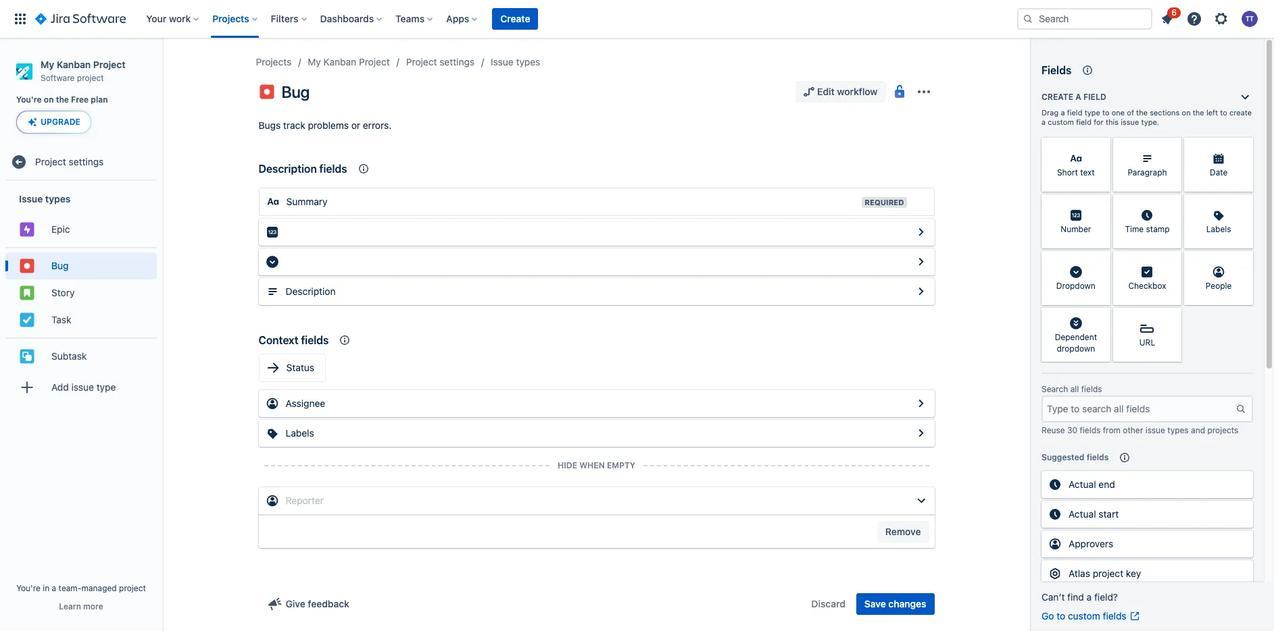 Task type: vqa. For each thing, say whether or not it's contained in the screenshot.
GTMS-16
no



Task type: describe. For each thing, give the bounding box(es) containing it.
plan
[[91, 95, 108, 105]]

create
[[1229, 108, 1252, 117]]

fields left this link will be opened in a new tab icon
[[1103, 611, 1126, 622]]

field for create
[[1083, 92, 1106, 102]]

free
[[71, 95, 89, 105]]

field for drag
[[1067, 108, 1082, 117]]

add issue type button
[[5, 375, 157, 402]]

bugs track problems or errors.
[[259, 120, 392, 131]]

actual for actual end
[[1069, 479, 1096, 491]]

my kanban project software project
[[41, 59, 125, 83]]

fields
[[1042, 64, 1071, 76]]

epic link
[[5, 216, 157, 244]]

time stamp
[[1125, 225, 1170, 235]]

2 vertical spatial field
[[1076, 118, 1091, 126]]

custom inside drag a field type to one of the sections on the left to create a custom field for this issue type.
[[1048, 118, 1074, 126]]

2 vertical spatial project
[[119, 584, 146, 594]]

remove
[[885, 527, 921, 538]]

fields left more information about the context fields icon
[[301, 335, 329, 347]]

a right "find"
[[1087, 592, 1092, 604]]

teams button
[[391, 8, 438, 30]]

your profile and settings image
[[1242, 11, 1258, 27]]

project settings inside the project settings link
[[35, 156, 104, 168]]

actual start
[[1069, 509, 1119, 520]]

search all fields
[[1042, 385, 1102, 395]]

fields left more information about the suggested fields icon
[[1087, 453, 1109, 463]]

0 horizontal spatial project settings link
[[5, 149, 157, 176]]

banner containing your work
[[0, 0, 1274, 38]]

appswitcher icon image
[[12, 11, 28, 27]]

issue types for issue types link
[[491, 56, 540, 68]]

when
[[579, 461, 605, 471]]

teams
[[395, 13, 425, 24]]

search image
[[1023, 14, 1033, 24]]

a down drag
[[1042, 118, 1046, 126]]

give feedback
[[286, 599, 349, 610]]

more information image for checkbox
[[1164, 253, 1180, 269]]

this link will be opened in a new tab image
[[1129, 612, 1140, 622]]

subtask
[[51, 351, 87, 362]]

search
[[1042, 385, 1068, 395]]

more information image for dependent dropdown
[[1093, 310, 1109, 326]]

hide
[[558, 461, 577, 471]]

dependent
[[1055, 332, 1097, 343]]

feedback
[[308, 599, 349, 610]]

add issue type
[[51, 382, 116, 393]]

your work
[[146, 13, 191, 24]]

a down more information about the fields 'image'
[[1075, 92, 1081, 102]]

short
[[1057, 168, 1078, 178]]

more information image for paragraph
[[1164, 139, 1180, 155]]

find
[[1067, 592, 1084, 604]]

1 open field configuration image from the top
[[913, 224, 929, 241]]

description for description
[[286, 286, 336, 297]]

workflow
[[837, 86, 878, 97]]

go
[[1042, 611, 1054, 622]]

2 vertical spatial types
[[1167, 426, 1189, 436]]

left
[[1206, 108, 1218, 117]]

more information about the context fields image
[[337, 333, 353, 349]]

actual end button
[[1042, 472, 1253, 499]]

url
[[1139, 338, 1155, 348]]

primary element
[[8, 0, 1017, 38]]

more information about the context fields image
[[355, 161, 371, 177]]

bug inside group
[[51, 260, 69, 272]]

you're on the free plan
[[16, 95, 108, 105]]

save changes button
[[856, 594, 934, 616]]

open field configuration image for labels
[[913, 426, 929, 442]]

epic
[[51, 224, 70, 235]]

for
[[1094, 118, 1104, 126]]

sections
[[1150, 108, 1180, 117]]

create button
[[492, 8, 538, 30]]

2 open field configuration image from the top
[[913, 254, 929, 270]]

empty
[[607, 461, 635, 471]]

0 vertical spatial labels
[[1206, 225, 1231, 235]]

actual end
[[1069, 479, 1115, 491]]

managed
[[81, 584, 117, 594]]

close field configuration image
[[913, 493, 929, 510]]

projects button
[[208, 8, 263, 30]]

all
[[1070, 385, 1079, 395]]

type inside drag a field type to one of the sections on the left to create a custom field for this issue type.
[[1085, 108, 1100, 117]]

add issue type image
[[19, 380, 35, 396]]

story
[[51, 287, 75, 299]]

more information image for date
[[1235, 139, 1252, 155]]

can't find a field?
[[1042, 592, 1118, 604]]

one
[[1112, 108, 1125, 117]]

1 vertical spatial custom
[[1068, 611, 1100, 622]]

changes
[[888, 599, 926, 610]]

fields right 30
[[1080, 426, 1101, 436]]

issue type icon image
[[259, 84, 275, 100]]

description for description fields
[[259, 163, 317, 175]]

issue for issue types link
[[491, 56, 513, 68]]

your work button
[[142, 8, 204, 30]]

your
[[146, 13, 166, 24]]

upgrade button
[[17, 112, 91, 133]]

give
[[286, 599, 305, 610]]

0 vertical spatial bug
[[281, 82, 310, 101]]

in
[[43, 584, 50, 594]]

other
[[1123, 426, 1143, 436]]

field?
[[1094, 592, 1118, 604]]

description button
[[259, 278, 934, 305]]

end
[[1099, 479, 1115, 491]]

0 vertical spatial project settings
[[406, 56, 475, 68]]

0 vertical spatial on
[[44, 95, 54, 105]]

errors.
[[363, 120, 392, 131]]

0 horizontal spatial to
[[1057, 611, 1065, 622]]

Type to search all fields text field
[[1043, 397, 1235, 422]]

fields right 'all'
[[1081, 385, 1102, 395]]

more information image for labels
[[1235, 196, 1252, 212]]

or
[[351, 120, 360, 131]]

more
[[83, 602, 103, 612]]

approvers button
[[1042, 531, 1253, 558]]

more information about the suggested fields image
[[1117, 450, 1133, 466]]

story link
[[5, 280, 157, 307]]

people
[[1206, 281, 1232, 292]]

context fields
[[259, 335, 329, 347]]

drag
[[1042, 108, 1059, 117]]

bug link
[[5, 253, 157, 280]]

apps button
[[442, 8, 483, 30]]

kanban for my kanban project
[[323, 56, 356, 68]]

edit workflow button
[[796, 81, 886, 103]]

you're in a team-managed project
[[16, 584, 146, 594]]

team-
[[59, 584, 81, 594]]

more options image
[[915, 84, 932, 100]]

dashboards button
[[316, 8, 387, 30]]

work
[[169, 13, 191, 24]]



Task type: locate. For each thing, give the bounding box(es) containing it.
2 vertical spatial open field configuration image
[[913, 396, 929, 412]]

my kanban project
[[308, 56, 390, 68]]

atlas project key
[[1069, 568, 1141, 580]]

more information about the fields image
[[1080, 62, 1096, 78]]

open field configuration image
[[913, 224, 929, 241], [913, 254, 929, 270], [913, 396, 929, 412]]

more information image for short text
[[1093, 139, 1109, 155]]

field up for
[[1083, 92, 1106, 102]]

task
[[51, 314, 71, 326]]

reuse
[[1042, 426, 1065, 436]]

1 horizontal spatial kanban
[[323, 56, 356, 68]]

types for issue types link
[[516, 56, 540, 68]]

of
[[1127, 108, 1134, 117]]

0 vertical spatial project
[[77, 73, 104, 83]]

track
[[283, 120, 305, 131]]

types inside group
[[45, 193, 71, 205]]

0 horizontal spatial type
[[96, 382, 116, 393]]

more information image for dropdown
[[1093, 253, 1109, 269]]

1 horizontal spatial type
[[1085, 108, 1100, 117]]

field left for
[[1076, 118, 1091, 126]]

settings image
[[1213, 11, 1229, 27]]

1 horizontal spatial on
[[1182, 108, 1191, 117]]

create a field
[[1042, 92, 1106, 102]]

1 horizontal spatial issue types
[[491, 56, 540, 68]]

type inside 'button'
[[96, 382, 116, 393]]

2 open field configuration image from the top
[[913, 426, 929, 442]]

issue types link
[[491, 54, 540, 70]]

open field configuration image inside description button
[[913, 284, 929, 300]]

sidebar navigation image
[[147, 54, 177, 81]]

actual left end at the bottom of page
[[1069, 479, 1096, 491]]

type.
[[1141, 118, 1159, 126]]

summary
[[286, 196, 328, 207]]

field
[[1083, 92, 1106, 102], [1067, 108, 1082, 117], [1076, 118, 1091, 126]]

projects link
[[256, 54, 292, 70]]

1 actual from the top
[[1069, 479, 1096, 491]]

1 vertical spatial projects
[[256, 56, 292, 68]]

project inside button
[[1093, 568, 1123, 580]]

to right go
[[1057, 611, 1065, 622]]

a right in
[[52, 584, 56, 594]]

more information image
[[1093, 139, 1109, 155], [1093, 196, 1109, 212], [1164, 196, 1180, 212], [1235, 196, 1252, 212], [1164, 253, 1180, 269]]

description up summary
[[259, 163, 317, 175]]

start
[[1099, 509, 1119, 520]]

6
[[1172, 7, 1177, 18]]

1 horizontal spatial project settings
[[406, 56, 475, 68]]

1 vertical spatial actual
[[1069, 509, 1096, 520]]

more information image
[[1164, 139, 1180, 155], [1235, 139, 1252, 155], [1093, 253, 1109, 269], [1235, 253, 1252, 269], [1093, 310, 1109, 326]]

group
[[5, 181, 157, 410], [5, 248, 157, 338]]

custom down can't find a field? on the right of page
[[1068, 611, 1100, 622]]

1 vertical spatial create
[[1042, 92, 1073, 102]]

this
[[1106, 118, 1119, 126]]

1 horizontal spatial project settings link
[[406, 54, 475, 70]]

open field configuration image inside assignee button
[[913, 396, 929, 412]]

1 vertical spatial on
[[1182, 108, 1191, 117]]

problems
[[308, 120, 349, 131]]

1 horizontal spatial labels
[[1206, 225, 1231, 235]]

projects up issue type icon
[[256, 56, 292, 68]]

labels
[[1206, 225, 1231, 235], [286, 428, 314, 439]]

issue right other in the bottom right of the page
[[1145, 426, 1165, 436]]

1 horizontal spatial project
[[119, 584, 146, 594]]

time
[[1125, 225, 1144, 235]]

1 vertical spatial types
[[45, 193, 71, 205]]

projects
[[212, 13, 249, 24], [256, 56, 292, 68]]

description inside button
[[286, 286, 336, 297]]

project settings link down upgrade
[[5, 149, 157, 176]]

issue types inside group
[[19, 193, 71, 205]]

2 group from the top
[[5, 248, 157, 338]]

hide when empty
[[558, 461, 635, 471]]

0 vertical spatial issue
[[1121, 118, 1139, 126]]

project settings down upgrade
[[35, 156, 104, 168]]

drag a field type to one of the sections on the left to create a custom field for this issue type.
[[1042, 108, 1252, 126]]

the right the of
[[1136, 108, 1148, 117]]

1 horizontal spatial issue
[[491, 56, 513, 68]]

0 horizontal spatial bug
[[51, 260, 69, 272]]

banner
[[0, 0, 1274, 38]]

description fields
[[259, 163, 347, 175]]

1 vertical spatial issue types
[[19, 193, 71, 205]]

issue up epic link
[[19, 193, 43, 205]]

key
[[1126, 568, 1141, 580]]

1 horizontal spatial create
[[1042, 92, 1073, 102]]

types down create button
[[516, 56, 540, 68]]

learn more button
[[59, 602, 103, 613]]

types left and
[[1167, 426, 1189, 436]]

issue types
[[491, 56, 540, 68], [19, 193, 71, 205]]

types for group containing issue types
[[45, 193, 71, 205]]

0 horizontal spatial on
[[44, 95, 54, 105]]

subtask link
[[5, 344, 157, 371]]

labels down assignee
[[286, 428, 314, 439]]

issue types for group containing issue types
[[19, 193, 71, 205]]

project up 'plan'
[[77, 73, 104, 83]]

create for create a field
[[1042, 92, 1073, 102]]

go to custom fields
[[1042, 611, 1126, 622]]

the left the free
[[56, 95, 69, 105]]

atlas
[[1069, 568, 1090, 580]]

to up this at right
[[1102, 108, 1110, 117]]

bug right issue type icon
[[281, 82, 310, 101]]

actual for actual start
[[1069, 509, 1096, 520]]

from
[[1103, 426, 1121, 436]]

atlas project key button
[[1042, 561, 1253, 588]]

create inside create button
[[500, 13, 530, 24]]

0 horizontal spatial project settings
[[35, 156, 104, 168]]

paragraph
[[1128, 168, 1167, 178]]

1 vertical spatial description
[[286, 286, 336, 297]]

0 vertical spatial settings
[[439, 56, 475, 68]]

types
[[516, 56, 540, 68], [45, 193, 71, 205], [1167, 426, 1189, 436]]

1 vertical spatial settings
[[69, 156, 104, 168]]

required
[[865, 198, 904, 207]]

on up 'upgrade' button
[[44, 95, 54, 105]]

create
[[500, 13, 530, 24], [1042, 92, 1073, 102]]

project down 'upgrade' button
[[35, 156, 66, 168]]

projects right work
[[212, 13, 249, 24]]

0 vertical spatial you're
[[16, 95, 42, 105]]

0 horizontal spatial settings
[[69, 156, 104, 168]]

1 vertical spatial open field configuration image
[[913, 426, 929, 442]]

go to custom fields link
[[1042, 610, 1140, 624]]

type
[[1085, 108, 1100, 117], [96, 382, 116, 393]]

types up the epic
[[45, 193, 71, 205]]

my up software
[[41, 59, 54, 70]]

my kanban project link
[[308, 54, 390, 70]]

stamp
[[1146, 225, 1170, 235]]

more information image for number
[[1093, 196, 1109, 212]]

1 horizontal spatial bug
[[281, 82, 310, 101]]

actual left the start at right bottom
[[1069, 509, 1096, 520]]

0 vertical spatial type
[[1085, 108, 1100, 117]]

issue inside add issue type 'button'
[[71, 382, 94, 393]]

0 horizontal spatial types
[[45, 193, 71, 205]]

assignee
[[286, 398, 325, 410]]

add
[[51, 382, 69, 393]]

suggested
[[1042, 453, 1084, 463]]

project
[[77, 73, 104, 83], [1093, 568, 1123, 580], [119, 584, 146, 594]]

0 vertical spatial create
[[500, 13, 530, 24]]

create up issue types link
[[500, 13, 530, 24]]

kanban
[[323, 56, 356, 68], [57, 59, 91, 70]]

3 open field configuration image from the top
[[913, 396, 929, 412]]

the left "left"
[[1193, 108, 1204, 117]]

2 horizontal spatial project
[[1093, 568, 1123, 580]]

issue for group containing issue types
[[19, 193, 43, 205]]

0 vertical spatial custom
[[1048, 118, 1074, 126]]

1 horizontal spatial to
[[1102, 108, 1110, 117]]

1 horizontal spatial types
[[516, 56, 540, 68]]

can't
[[1042, 592, 1065, 604]]

labels up people on the top
[[1206, 225, 1231, 235]]

1 horizontal spatial settings
[[439, 56, 475, 68]]

learn
[[59, 602, 81, 612]]

1 horizontal spatial issue
[[1121, 118, 1139, 126]]

0 horizontal spatial projects
[[212, 13, 249, 24]]

issue types up the epic
[[19, 193, 71, 205]]

projects
[[1207, 426, 1238, 436]]

edit workflow
[[817, 86, 878, 97]]

jira software image
[[35, 11, 126, 27], [35, 11, 126, 27]]

settings
[[439, 56, 475, 68], [69, 156, 104, 168]]

1 vertical spatial bug
[[51, 260, 69, 272]]

0 vertical spatial actual
[[1069, 479, 1096, 491]]

issue types down create button
[[491, 56, 540, 68]]

and
[[1191, 426, 1205, 436]]

help image
[[1186, 11, 1202, 27]]

status
[[286, 362, 314, 374]]

1 vertical spatial type
[[96, 382, 116, 393]]

settings down upgrade
[[69, 156, 104, 168]]

give feedback button
[[259, 594, 357, 616]]

software
[[41, 73, 75, 83]]

a right drag
[[1061, 108, 1065, 117]]

0 horizontal spatial issue
[[71, 382, 94, 393]]

bug up story
[[51, 260, 69, 272]]

issue down the of
[[1121, 118, 1139, 126]]

settings down apps
[[439, 56, 475, 68]]

project settings link
[[406, 54, 475, 70], [5, 149, 157, 176]]

2 horizontal spatial issue
[[1145, 426, 1165, 436]]

kanban inside my kanban project link
[[323, 56, 356, 68]]

kanban down the dashboards
[[323, 56, 356, 68]]

issue inside group
[[19, 193, 43, 205]]

1 vertical spatial you're
[[16, 584, 40, 594]]

1 vertical spatial field
[[1067, 108, 1082, 117]]

create for create
[[500, 13, 530, 24]]

issue down primary element on the top of the page
[[491, 56, 513, 68]]

project settings link down apps
[[406, 54, 475, 70]]

0 vertical spatial open field configuration image
[[913, 284, 929, 300]]

my for my kanban project
[[308, 56, 321, 68]]

type up for
[[1085, 108, 1100, 117]]

1 horizontal spatial the
[[1136, 108, 1148, 117]]

1 vertical spatial project
[[1093, 568, 1123, 580]]

0 vertical spatial description
[[259, 163, 317, 175]]

0 vertical spatial types
[[516, 56, 540, 68]]

2 vertical spatial issue
[[1145, 426, 1165, 436]]

you're for you're in a team-managed project
[[16, 584, 40, 594]]

project settings
[[406, 56, 475, 68], [35, 156, 104, 168]]

project up 'plan'
[[93, 59, 125, 70]]

1 vertical spatial open field configuration image
[[913, 254, 929, 270]]

0 horizontal spatial my
[[41, 59, 54, 70]]

0 horizontal spatial labels
[[286, 428, 314, 439]]

0 vertical spatial open field configuration image
[[913, 224, 929, 241]]

group containing issue types
[[5, 181, 157, 410]]

project down dashboards popup button
[[359, 56, 390, 68]]

number
[[1061, 225, 1091, 235]]

1 horizontal spatial projects
[[256, 56, 292, 68]]

1 you're from the top
[[16, 95, 42, 105]]

my for my kanban project software project
[[41, 59, 54, 70]]

to right "left"
[[1220, 108, 1227, 117]]

on
[[44, 95, 54, 105], [1182, 108, 1191, 117]]

on right sections
[[1182, 108, 1191, 117]]

0 horizontal spatial project
[[77, 73, 104, 83]]

project down teams popup button
[[406, 56, 437, 68]]

types inside issue types link
[[516, 56, 540, 68]]

projects inside popup button
[[212, 13, 249, 24]]

2 horizontal spatial the
[[1193, 108, 1204, 117]]

description
[[259, 163, 317, 175], [286, 286, 336, 297]]

1 vertical spatial issue
[[19, 193, 43, 205]]

edit
[[817, 86, 835, 97]]

0 vertical spatial project settings link
[[406, 54, 475, 70]]

save changes
[[864, 599, 926, 610]]

more information image for time stamp
[[1164, 196, 1180, 212]]

save
[[864, 599, 886, 610]]

1 vertical spatial project settings
[[35, 156, 104, 168]]

1 horizontal spatial my
[[308, 56, 321, 68]]

issue inside drag a field type to one of the sections on the left to create a custom field for this issue type.
[[1121, 118, 1139, 126]]

1 vertical spatial labels
[[286, 428, 314, 439]]

remove button down hide when empty
[[259, 488, 934, 549]]

group containing bug
[[5, 248, 157, 338]]

2 horizontal spatial types
[[1167, 426, 1189, 436]]

field down create a field
[[1067, 108, 1082, 117]]

bugs
[[259, 120, 281, 131]]

dropdown
[[1057, 344, 1095, 354]]

projects for projects popup button
[[212, 13, 249, 24]]

0 vertical spatial issue
[[491, 56, 513, 68]]

projects for projects link
[[256, 56, 292, 68]]

project inside my kanban project software project
[[77, 73, 104, 83]]

create up drag
[[1042, 92, 1073, 102]]

date
[[1210, 168, 1228, 178]]

issue right add
[[71, 382, 94, 393]]

actual start button
[[1042, 501, 1253, 529]]

remove button down "close field configuration" image
[[877, 522, 929, 543]]

my inside my kanban project software project
[[41, 59, 54, 70]]

2 horizontal spatial to
[[1220, 108, 1227, 117]]

my
[[308, 56, 321, 68], [41, 59, 54, 70]]

0 horizontal spatial kanban
[[57, 59, 91, 70]]

open field configuration image for description
[[913, 284, 929, 300]]

you're for you're on the free plan
[[16, 95, 42, 105]]

labels inside button
[[286, 428, 314, 439]]

you're left in
[[16, 584, 40, 594]]

custom
[[1048, 118, 1074, 126], [1068, 611, 1100, 622]]

actual
[[1069, 479, 1096, 491], [1069, 509, 1096, 520]]

approvers
[[1069, 539, 1113, 550]]

1 vertical spatial project settings link
[[5, 149, 157, 176]]

on inside drag a field type to one of the sections on the left to create a custom field for this issue type.
[[1182, 108, 1191, 117]]

discard button
[[803, 594, 854, 616]]

1 vertical spatial issue
[[71, 382, 94, 393]]

project right managed
[[119, 584, 146, 594]]

custom down drag
[[1048, 118, 1074, 126]]

labels button
[[259, 420, 934, 447]]

fields left more information about the context fields image
[[319, 163, 347, 175]]

kanban up software
[[57, 59, 91, 70]]

2 you're from the top
[[16, 584, 40, 594]]

open field configuration image inside the labels button
[[913, 426, 929, 442]]

0 horizontal spatial create
[[500, 13, 530, 24]]

open field configuration image
[[913, 284, 929, 300], [913, 426, 929, 442]]

project up the field?
[[1093, 568, 1123, 580]]

description up context fields
[[286, 286, 336, 297]]

0 horizontal spatial issue types
[[19, 193, 71, 205]]

kanban inside my kanban project software project
[[57, 59, 91, 70]]

1 group from the top
[[5, 181, 157, 410]]

kanban for my kanban project software project
[[57, 59, 91, 70]]

project inside my kanban project software project
[[93, 59, 125, 70]]

notifications image
[[1159, 11, 1175, 27]]

project settings down apps
[[406, 56, 475, 68]]

0 vertical spatial issue types
[[491, 56, 540, 68]]

my right projects link
[[308, 56, 321, 68]]

0 horizontal spatial the
[[56, 95, 69, 105]]

type down subtask link
[[96, 382, 116, 393]]

2 actual from the top
[[1069, 509, 1096, 520]]

text
[[1080, 168, 1095, 178]]

more information image for people
[[1235, 253, 1252, 269]]

0 vertical spatial field
[[1083, 92, 1106, 102]]

0 vertical spatial projects
[[212, 13, 249, 24]]

Search field
[[1017, 8, 1152, 30]]

1 open field configuration image from the top
[[913, 284, 929, 300]]

0 horizontal spatial issue
[[19, 193, 43, 205]]

you're up 'upgrade' button
[[16, 95, 42, 105]]



